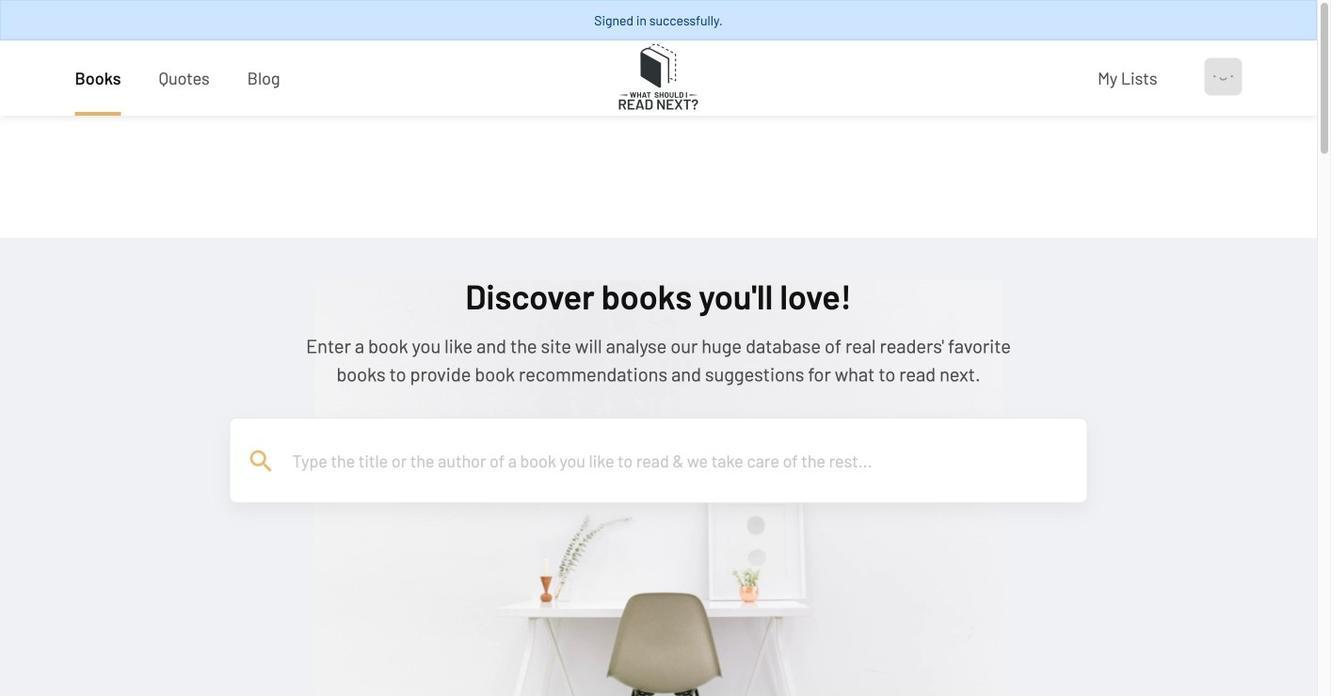 Task type: locate. For each thing, give the bounding box(es) containing it.
Type the title or the author of a book you like to read & we take care of the rest... field
[[291, 418, 1087, 504]]



Task type: vqa. For each thing, say whether or not it's contained in the screenshot.
Password password field
no



